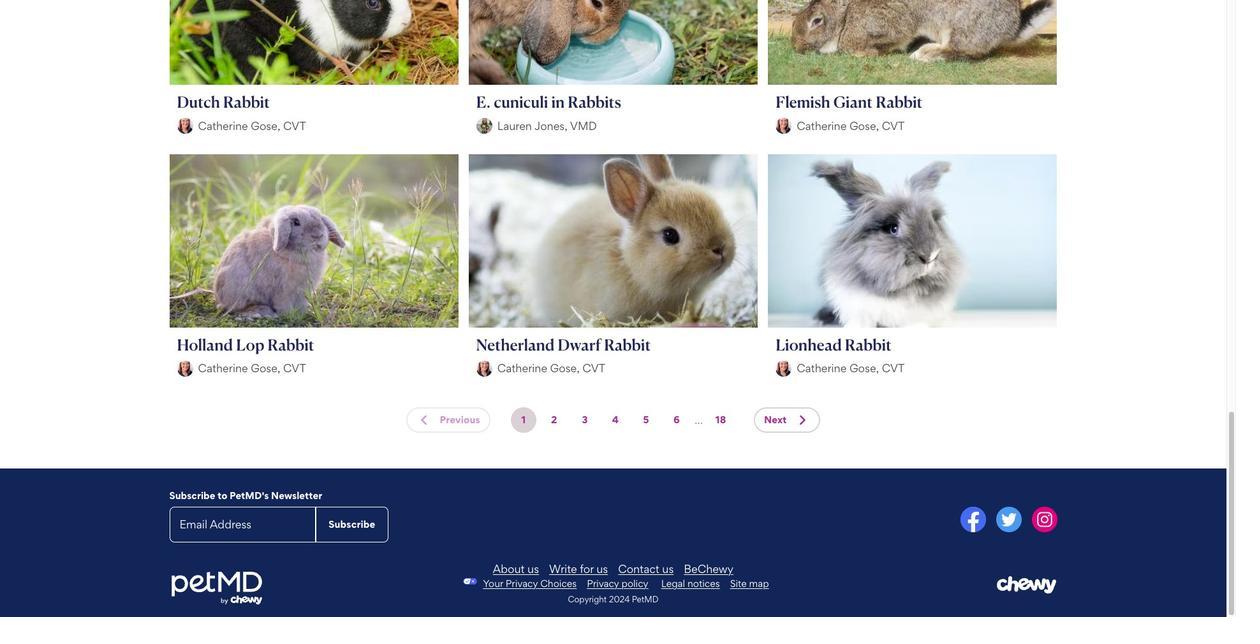Task type: locate. For each thing, give the bounding box(es) containing it.
your privacy choices
[[483, 578, 577, 590]]

subscribe for subscribe
[[329, 519, 375, 531]]

2 link
[[541, 407, 567, 433]]

catherine gose, cvt down lionhead rabbit
[[797, 362, 905, 375]]

by image
[[776, 118, 792, 134], [177, 361, 193, 377], [476, 361, 492, 377]]

by image down dutch
[[177, 118, 193, 134]]

gose,
[[251, 119, 280, 133], [850, 119, 879, 133], [251, 362, 280, 375], [550, 362, 580, 375], [850, 362, 879, 375]]

privacy down about petmd 'element'
[[587, 578, 619, 590]]

policy
[[622, 578, 648, 590]]

catherine gose, cvt for dutch
[[198, 119, 306, 133]]

1 horizontal spatial subscribe
[[329, 519, 375, 531]]

1 horizontal spatial us
[[597, 563, 608, 576]]

rabbits
[[568, 93, 621, 112]]

us up your privacy choices
[[528, 563, 539, 576]]

next
[[764, 414, 787, 426]]

catherine down holland
[[198, 362, 248, 375]]

catherine gose, cvt down lop
[[198, 362, 306, 375]]

privacy policy
[[587, 578, 648, 590]]

netherland
[[476, 335, 555, 355]]

subscribe for subscribe to petmd's newsletter
[[169, 490, 215, 502]]

1 horizontal spatial privacy
[[587, 578, 619, 590]]

by image down holland
[[177, 361, 193, 377]]

1 us from the left
[[528, 563, 539, 576]]

e.
[[476, 93, 491, 112]]

rabbit right lop
[[268, 335, 314, 355]]

1 horizontal spatial by image
[[476, 118, 492, 134]]

twitter image
[[996, 507, 1022, 533]]

lionhead
[[776, 335, 842, 355]]

gose, for holland
[[251, 362, 280, 375]]

write for us
[[549, 563, 608, 576]]

write for us link
[[549, 563, 608, 576]]

cvt for lionhead rabbit
[[882, 362, 905, 375]]

3 us from the left
[[662, 563, 674, 576]]

catherine for netherland
[[497, 362, 547, 375]]

6
[[674, 414, 680, 426]]

catherine down dutch rabbit
[[198, 119, 248, 133]]

about
[[493, 563, 525, 576]]

by image down "e."
[[476, 118, 492, 134]]

0 horizontal spatial by image
[[177, 118, 193, 134]]

catherine gose, cvt down flemish giant rabbit
[[797, 119, 905, 133]]

facebook image
[[960, 507, 986, 533]]

catherine down the "netherland"
[[497, 362, 547, 375]]

subscribe button
[[316, 507, 388, 543]]

catherine gose, cvt down dutch rabbit
[[198, 119, 306, 133]]

write
[[549, 563, 577, 576]]

gose, down lop
[[251, 362, 280, 375]]

site map
[[730, 578, 769, 590]]

lionhead rabbit
[[776, 335, 892, 355]]

2 horizontal spatial us
[[662, 563, 674, 576]]

vmd
[[570, 119, 597, 133]]

0 horizontal spatial us
[[528, 563, 539, 576]]

catherine for flemish
[[797, 119, 847, 133]]

holland
[[177, 335, 233, 355]]

privacy down about us in the left bottom of the page
[[506, 578, 538, 590]]

gose, down netherland dwarf rabbit
[[550, 362, 580, 375]]

catherine down lionhead rabbit
[[797, 362, 847, 375]]

catherine gose, cvt for holland
[[198, 362, 306, 375]]

1 vertical spatial subscribe
[[329, 519, 375, 531]]

0 horizontal spatial subscribe
[[169, 490, 215, 502]]

gose, for flemish
[[850, 119, 879, 133]]

dutch
[[177, 93, 220, 112]]

0 horizontal spatial by image
[[177, 361, 193, 377]]

2
[[551, 414, 557, 426]]

privacy
[[506, 578, 538, 590], [587, 578, 619, 590]]

bechewy
[[684, 563, 734, 576]]

your privacy choices link
[[483, 578, 577, 590]]

2 horizontal spatial by image
[[776, 361, 792, 377]]

catherine down flemish
[[797, 119, 847, 133]]

by image for netherland dwarf rabbit
[[476, 361, 492, 377]]

us right for
[[597, 563, 608, 576]]

18 link
[[708, 407, 734, 433]]

gose, down dutch rabbit
[[251, 119, 280, 133]]

catherine gose, cvt down netherland dwarf rabbit
[[497, 362, 605, 375]]

None email field
[[169, 507, 316, 543]]

by image down the "netherland"
[[476, 361, 492, 377]]

rabbit right giant
[[876, 93, 923, 112]]

rabbit
[[223, 93, 270, 112], [876, 93, 923, 112], [268, 335, 314, 355], [604, 335, 651, 355], [845, 335, 892, 355]]

by image
[[177, 118, 193, 134], [476, 118, 492, 134], [776, 361, 792, 377]]

5
[[643, 414, 649, 426]]

2 horizontal spatial by image
[[776, 118, 792, 134]]

6 link
[[664, 407, 689, 433]]

by image for e.
[[476, 118, 492, 134]]

petmd
[[632, 594, 659, 605]]

catherine
[[198, 119, 248, 133], [797, 119, 847, 133], [198, 362, 248, 375], [497, 362, 547, 375], [797, 362, 847, 375]]

social element
[[618, 507, 1057, 535]]

by image for lionhead
[[776, 361, 792, 377]]

us
[[528, 563, 539, 576], [597, 563, 608, 576], [662, 563, 674, 576]]

legal
[[661, 578, 685, 590]]

us for contact us
[[662, 563, 674, 576]]

rabbit right 'dwarf'
[[604, 335, 651, 355]]

gose, down giant
[[850, 119, 879, 133]]

catherine gose, cvt
[[198, 119, 306, 133], [797, 119, 905, 133], [198, 362, 306, 375], [497, 362, 605, 375], [797, 362, 905, 375]]

0 horizontal spatial privacy
[[506, 578, 538, 590]]

notices
[[688, 578, 720, 590]]

gose, down lionhead rabbit
[[850, 362, 879, 375]]

by image down lionhead
[[776, 361, 792, 377]]

lauren jones, vmd
[[497, 119, 597, 133]]

2 us from the left
[[597, 563, 608, 576]]

by image down flemish
[[776, 118, 792, 134]]

contact us
[[618, 563, 674, 576]]

0 vertical spatial subscribe
[[169, 490, 215, 502]]

catherine gose, cvt for lionhead
[[797, 362, 905, 375]]

choices
[[540, 578, 577, 590]]

next link
[[754, 407, 820, 433]]

legal notices
[[661, 578, 720, 590]]

in
[[551, 93, 565, 112]]

2024
[[609, 594, 630, 605]]

cvt for flemish giant rabbit
[[882, 119, 905, 133]]

us up legal
[[662, 563, 674, 576]]

legal element
[[661, 578, 769, 590]]

3 link
[[572, 407, 598, 433]]

dutch rabbit
[[177, 93, 270, 112]]

cvt
[[283, 119, 306, 133], [882, 119, 905, 133], [283, 362, 306, 375], [583, 362, 605, 375], [882, 362, 905, 375]]

subscribe
[[169, 490, 215, 502], [329, 519, 375, 531]]

5 link
[[633, 407, 659, 433]]

copyright 2024 petmd
[[568, 594, 659, 605]]

2 privacy from the left
[[587, 578, 619, 590]]

by image for flemish giant rabbit
[[776, 118, 792, 134]]

holland lop rabbit
[[177, 335, 314, 355]]

copyright
[[568, 594, 607, 605]]

subscribe inside subscribe button
[[329, 519, 375, 531]]

1 horizontal spatial by image
[[476, 361, 492, 377]]



Task type: vqa. For each thing, say whether or not it's contained in the screenshot.
the gose, corresponding to Flemish
yes



Task type: describe. For each thing, give the bounding box(es) containing it.
petmd's
[[230, 490, 269, 502]]

e. cuniculi in rabbits
[[476, 93, 621, 112]]

18
[[715, 414, 726, 426]]

cvt for dutch rabbit
[[283, 119, 306, 133]]

4
[[612, 414, 619, 426]]

newsletter
[[271, 490, 322, 502]]

catherine for dutch
[[198, 119, 248, 133]]

cvt for netherland dwarf rabbit
[[583, 362, 605, 375]]

rabbit for holland lop rabbit
[[268, 335, 314, 355]]

catherine for holland
[[198, 362, 248, 375]]

subscribe to petmd's newsletter
[[169, 490, 322, 502]]

contact us link
[[618, 563, 674, 576]]

catherine for lionhead
[[797, 362, 847, 375]]

cuniculi
[[494, 93, 548, 112]]

3
[[582, 414, 588, 426]]

us for about us
[[528, 563, 539, 576]]

gose, for dutch
[[251, 119, 280, 133]]

by image for dutch
[[177, 118, 193, 134]]

cvt for holland lop rabbit
[[283, 362, 306, 375]]

gose, for netherland
[[550, 362, 580, 375]]

gose, for lionhead
[[850, 362, 879, 375]]

catherine gose, cvt for flemish
[[797, 119, 905, 133]]

your
[[483, 578, 503, 590]]

jones,
[[534, 119, 568, 133]]

rabbit right lionhead
[[845, 335, 892, 355]]

my privacy choices image
[[458, 578, 483, 585]]

…
[[695, 413, 703, 427]]

instagram image
[[1032, 507, 1057, 533]]

catherine gose, cvt for netherland
[[497, 362, 605, 375]]

petmd home image
[[169, 571, 263, 607]]

map
[[749, 578, 769, 590]]

contact
[[618, 563, 659, 576]]

to
[[218, 490, 227, 502]]

about petmd element
[[319, 563, 908, 576]]

lauren
[[497, 119, 532, 133]]

bechewy link
[[684, 563, 734, 576]]

4 link
[[603, 407, 628, 433]]

chewy logo image
[[997, 576, 1057, 595]]

netherland dwarf rabbit
[[476, 335, 651, 355]]

rabbit right dutch
[[223, 93, 270, 112]]

flemish giant rabbit
[[776, 93, 923, 112]]

privacy element
[[458, 578, 648, 590]]

rabbit for netherland dwarf rabbit
[[604, 335, 651, 355]]

privacy policy link
[[587, 578, 648, 590]]

for
[[580, 563, 594, 576]]

rabbit for flemish giant rabbit
[[876, 93, 923, 112]]

legal notices link
[[661, 578, 720, 590]]

site
[[730, 578, 747, 590]]

by image for holland lop rabbit
[[177, 361, 193, 377]]

lop
[[236, 335, 264, 355]]

1 privacy from the left
[[506, 578, 538, 590]]

giant
[[834, 93, 873, 112]]

site map link
[[730, 578, 769, 590]]

flemish
[[776, 93, 830, 112]]

dwarf
[[558, 335, 601, 355]]

about us link
[[493, 563, 539, 576]]

about us
[[493, 563, 539, 576]]



